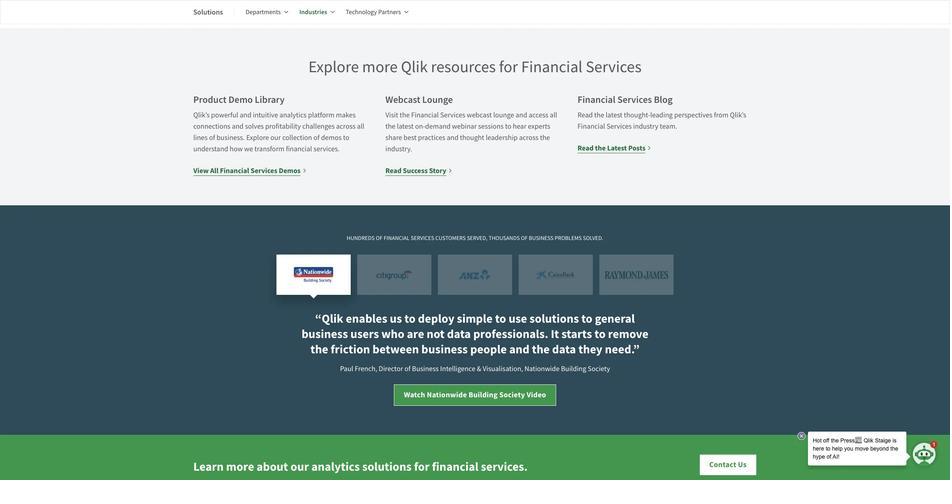 Task type: locate. For each thing, give the bounding box(es) containing it.
general
[[595, 311, 635, 327]]

people
[[470, 342, 507, 358]]

0 vertical spatial services.
[[314, 144, 340, 154]]

0 vertical spatial our
[[270, 133, 281, 142]]

and up visualisation,
[[509, 342, 530, 358]]

of
[[209, 133, 215, 142], [314, 133, 320, 142], [405, 365, 411, 374]]

1 vertical spatial all
[[357, 122, 364, 131]]

all
[[550, 111, 557, 120], [357, 122, 364, 131]]

collection
[[282, 133, 312, 142]]

0 vertical spatial analytics
[[280, 111, 307, 120]]

0 horizontal spatial services.
[[314, 144, 340, 154]]

1 vertical spatial read
[[578, 143, 594, 153]]

0 vertical spatial society
[[588, 365, 610, 374]]

1 horizontal spatial latest
[[606, 111, 623, 120]]

business
[[302, 326, 348, 342], [421, 342, 468, 358]]

us
[[390, 311, 402, 327]]

the left 'it'
[[532, 342, 550, 358]]

0 horizontal spatial building
[[469, 390, 498, 400]]

to left hear
[[505, 122, 511, 131]]

to inside visit the financial services webcast lounge and access all the latest on-demand webinar sessions to hear experts share best practices and thought leadership across the industry.
[[505, 122, 511, 131]]

resources
[[431, 56, 496, 77]]

analytics inside qlik's powerful and intuitive analytics platform makes connections and solves profitability challenges across all lines of business. explore our collection of demos to understand how we transform financial services.
[[280, 111, 307, 120]]

1 vertical spatial across
[[519, 133, 539, 142]]

0 vertical spatial nationwide
[[525, 365, 560, 374]]

more right the learn on the bottom of page
[[226, 459, 254, 475]]

our
[[270, 133, 281, 142], [291, 459, 309, 475]]

1 horizontal spatial all
[[550, 111, 557, 120]]

2 qlik's from the left
[[730, 111, 746, 120]]

leadership
[[486, 133, 518, 142]]

society
[[588, 365, 610, 374], [499, 390, 525, 400]]

1 horizontal spatial services.
[[481, 459, 528, 475]]

carousel controls region
[[193, 255, 757, 295]]

services inside read the latest thought-leading perspectives from qlik's financial services industry team.
[[607, 122, 632, 131]]

visit
[[385, 111, 398, 120]]

the
[[400, 111, 410, 120], [594, 111, 604, 120], [385, 122, 396, 131], [540, 133, 550, 142], [595, 143, 606, 153], [310, 342, 328, 358], [532, 342, 550, 358]]

latest
[[606, 111, 623, 120], [397, 122, 414, 131]]

how
[[230, 144, 243, 154]]

product
[[193, 93, 227, 106]]

nationwide up video
[[525, 365, 560, 374]]

1 horizontal spatial data
[[552, 342, 576, 358]]

0 vertical spatial solutions
[[530, 311, 579, 327]]

0 vertical spatial financial
[[286, 144, 312, 154]]

industries
[[299, 8, 327, 16]]

lines
[[193, 133, 208, 142]]

0 vertical spatial read
[[578, 111, 593, 120]]

read the latest posts
[[578, 143, 646, 153]]

0 horizontal spatial our
[[270, 133, 281, 142]]

more
[[362, 56, 398, 77], [226, 459, 254, 475]]

qlik's
[[193, 111, 210, 120], [730, 111, 746, 120]]

read the latest posts link
[[578, 142, 652, 154]]

demand
[[425, 122, 451, 131]]

services down thought-
[[607, 122, 632, 131]]

the left "friction"
[[310, 342, 328, 358]]

1 horizontal spatial for
[[499, 56, 518, 77]]

deploy
[[418, 311, 455, 327]]

0 horizontal spatial all
[[357, 122, 364, 131]]

our right about
[[291, 459, 309, 475]]

to
[[505, 122, 511, 131], [343, 133, 349, 142], [404, 311, 416, 327], [495, 311, 506, 327], [581, 311, 593, 327], [595, 326, 606, 342]]

solves
[[245, 122, 264, 131]]

transform
[[254, 144, 285, 154]]

our inside qlik's powerful and intuitive analytics platform makes connections and solves profitability challenges across all lines of business. explore our collection of demos to understand how we transform financial services.
[[270, 133, 281, 142]]

1 vertical spatial financial
[[432, 459, 479, 475]]

and
[[240, 111, 251, 120], [516, 111, 527, 120], [232, 122, 244, 131], [447, 133, 459, 142], [509, 342, 530, 358]]

solutions
[[530, 311, 579, 327], [362, 459, 412, 475]]

visit the financial services webcast lounge and access all the latest on-demand webinar sessions to hear experts share best practices and thought leadership across the industry.
[[385, 111, 557, 154]]

professionals.
[[473, 326, 548, 342]]

1 horizontal spatial building
[[561, 365, 586, 374]]

financial
[[286, 144, 312, 154], [432, 459, 479, 475]]

of down challenges
[[314, 133, 320, 142]]

1 horizontal spatial of
[[314, 133, 320, 142]]

qlik's up 'connections'
[[193, 111, 210, 120]]

society inside 'watch nationwide building society video' link
[[499, 390, 525, 400]]

services down transform
[[251, 166, 277, 176]]

the down "visit"
[[385, 122, 396, 131]]

the down financial services blog
[[594, 111, 604, 120]]

0 horizontal spatial nationwide
[[427, 390, 467, 400]]

0 vertical spatial for
[[499, 56, 518, 77]]

view
[[193, 166, 209, 176]]

posts
[[628, 143, 646, 153]]

1 vertical spatial analytics
[[311, 459, 360, 475]]

of down 'connections'
[[209, 133, 215, 142]]

latest inside visit the financial services webcast lounge and access all the latest on-demand webinar sessions to hear experts share best practices and thought leadership across the industry.
[[397, 122, 414, 131]]

library
[[255, 93, 285, 106]]

and down webinar
[[447, 133, 459, 142]]

0 vertical spatial all
[[550, 111, 557, 120]]

on-
[[415, 122, 425, 131]]

0 horizontal spatial latest
[[397, 122, 414, 131]]

solutions inside "qlik enables us to deploy simple to use solutions to general business users who are not data professionals. it starts to remove the friction between business people and the data they need."
[[530, 311, 579, 327]]

more for explore
[[362, 56, 398, 77]]

0 horizontal spatial solutions
[[362, 459, 412, 475]]

latest up best
[[397, 122, 414, 131]]

2 vertical spatial read
[[385, 166, 402, 176]]

and up business. on the left top of the page
[[232, 122, 244, 131]]

business up intelligence
[[421, 342, 468, 358]]

more left qlik at the left top of page
[[362, 56, 398, 77]]

0 horizontal spatial qlik's
[[193, 111, 210, 120]]

thousands
[[489, 234, 520, 242]]

technology partners link
[[346, 2, 408, 22]]

to right us
[[404, 311, 416, 327]]

all inside visit the financial services webcast lounge and access all the latest on-demand webinar sessions to hear experts share best practices and thought leadership across the industry.
[[550, 111, 557, 120]]

1 vertical spatial society
[[499, 390, 525, 400]]

0 horizontal spatial analytics
[[280, 111, 307, 120]]

1 vertical spatial latest
[[397, 122, 414, 131]]

technology partners
[[346, 8, 401, 16]]

hundreds of financial services customers served, thousands of business problems solved.
[[347, 234, 603, 242]]

1 horizontal spatial business
[[421, 342, 468, 358]]

0 vertical spatial more
[[362, 56, 398, 77]]

nationwide down intelligence
[[427, 390, 467, 400]]

the left latest
[[595, 143, 606, 153]]

services
[[586, 56, 642, 77], [617, 93, 652, 106], [440, 111, 465, 120], [607, 122, 632, 131], [251, 166, 277, 176]]

to left the general
[[581, 311, 593, 327]]

1 vertical spatial more
[[226, 459, 254, 475]]

qlik's powerful and intuitive analytics platform makes connections and solves profitability challenges across all lines of business. explore our collection of demos to understand how we transform financial services.
[[193, 111, 364, 154]]

latest down financial services blog
[[606, 111, 623, 120]]

for
[[499, 56, 518, 77], [414, 459, 430, 475]]

financial inside visit the financial services webcast lounge and access all the latest on-demand webinar sessions to hear experts share best practices and thought leadership across the industry.
[[411, 111, 439, 120]]

of left business
[[521, 234, 528, 242]]

analytics
[[280, 111, 307, 120], [311, 459, 360, 475]]

0 horizontal spatial financial
[[286, 144, 312, 154]]

read inside read success story link
[[385, 166, 402, 176]]

demos
[[279, 166, 301, 176]]

our up transform
[[270, 133, 281, 142]]

1 vertical spatial for
[[414, 459, 430, 475]]

read inside 'read the latest posts' link
[[578, 143, 594, 153]]

solutions
[[193, 7, 223, 17]]

0 vertical spatial latest
[[606, 111, 623, 120]]

to right "starts"
[[595, 326, 606, 342]]

explore inside qlik's powerful and intuitive analytics platform makes connections and solves profitability challenges across all lines of business. explore our collection of demos to understand how we transform financial services.
[[246, 133, 269, 142]]

1 horizontal spatial more
[[362, 56, 398, 77]]

financial inside read the latest thought-leading perspectives from qlik's financial services industry team.
[[578, 122, 605, 131]]

1 vertical spatial explore
[[246, 133, 269, 142]]

financial
[[521, 56, 583, 77], [578, 93, 616, 106], [411, 111, 439, 120], [578, 122, 605, 131], [220, 166, 249, 176]]

to right demos
[[343, 133, 349, 142]]

lounge
[[422, 93, 453, 106]]

business left users
[[302, 326, 348, 342]]

0 horizontal spatial across
[[336, 122, 356, 131]]

services up webinar
[[440, 111, 465, 120]]

solutions menu bar
[[193, 2, 420, 22]]

society down they
[[588, 365, 610, 374]]

learn more about our analytics solutions for financial services.
[[193, 459, 528, 475]]

building down &
[[469, 390, 498, 400]]

0 vertical spatial building
[[561, 365, 586, 374]]

1 qlik's from the left
[[193, 111, 210, 120]]

across down hear
[[519, 133, 539, 142]]

more for learn
[[226, 459, 254, 475]]

0 vertical spatial explore
[[309, 56, 359, 77]]

services.
[[314, 144, 340, 154], [481, 459, 528, 475]]

about
[[257, 459, 288, 475]]

data left they
[[552, 342, 576, 358]]

of right director
[[405, 365, 411, 374]]

to inside qlik's powerful and intuitive analytics platform makes connections and solves profitability challenges across all lines of business. explore our collection of demos to understand how we transform financial services.
[[343, 133, 349, 142]]

2 horizontal spatial of
[[405, 365, 411, 374]]

society left video
[[499, 390, 525, 400]]

analytics for platform
[[280, 111, 307, 120]]

across down makes in the top left of the page
[[336, 122, 356, 131]]

of left the financial
[[376, 234, 383, 242]]

business
[[412, 365, 439, 374]]

0 horizontal spatial society
[[499, 390, 525, 400]]

learn
[[193, 459, 224, 475]]

1 vertical spatial solutions
[[362, 459, 412, 475]]

1 horizontal spatial of
[[521, 234, 528, 242]]

to left use at the right bottom of page
[[495, 311, 506, 327]]

qlik's inside qlik's powerful and intuitive analytics platform makes connections and solves profitability challenges across all lines of business. explore our collection of demos to understand how we transform financial services.
[[193, 111, 210, 120]]

1 vertical spatial building
[[469, 390, 498, 400]]

read success story
[[385, 166, 446, 176]]

building down they
[[561, 365, 586, 374]]

services. inside qlik's powerful and intuitive analytics platform makes connections and solves profitability challenges across all lines of business. explore our collection of demos to understand how we transform financial services.
[[314, 144, 340, 154]]

perspectives
[[674, 111, 713, 120]]

0 vertical spatial across
[[336, 122, 356, 131]]

0 horizontal spatial of
[[376, 234, 383, 242]]

0 horizontal spatial more
[[226, 459, 254, 475]]

the down experts
[[540, 133, 550, 142]]

1 horizontal spatial analytics
[[311, 459, 360, 475]]

1 horizontal spatial across
[[519, 133, 539, 142]]

all inside qlik's powerful and intuitive analytics platform makes connections and solves profitability challenges across all lines of business. explore our collection of demos to understand how we transform financial services.
[[357, 122, 364, 131]]

across inside visit the financial services webcast lounge and access all the latest on-demand webinar sessions to hear experts share best practices and thought leadership across the industry.
[[519, 133, 539, 142]]

1 horizontal spatial qlik's
[[730, 111, 746, 120]]

1 horizontal spatial solutions
[[530, 311, 579, 327]]

connections
[[193, 122, 230, 131]]

served,
[[467, 234, 488, 242]]

read
[[578, 111, 593, 120], [578, 143, 594, 153], [385, 166, 402, 176]]

1 vertical spatial our
[[291, 459, 309, 475]]

starts
[[562, 326, 592, 342]]

it
[[551, 326, 559, 342]]

read the latest thought-leading perspectives from qlik's financial services industry team.
[[578, 111, 746, 131]]

0 horizontal spatial explore
[[246, 133, 269, 142]]

1 vertical spatial nationwide
[[427, 390, 467, 400]]

product demo library
[[193, 93, 285, 106]]

qlik's right from
[[730, 111, 746, 120]]

and inside "qlik enables us to deploy simple to use solutions to general business users who are not data professionals. it starts to remove the friction between business people and the data they need."
[[509, 342, 530, 358]]

data right not
[[447, 326, 471, 342]]



Task type: describe. For each thing, give the bounding box(es) containing it.
demos
[[321, 133, 342, 142]]

profitability
[[265, 122, 301, 131]]

problems
[[555, 234, 582, 242]]

story
[[429, 166, 446, 176]]

services
[[411, 234, 434, 242]]

services up financial services blog
[[586, 56, 642, 77]]

nationwide building society logo - selected image
[[277, 255, 351, 295]]

watch
[[404, 390, 425, 400]]

view all financial services demos
[[193, 166, 301, 176]]

team.
[[660, 122, 677, 131]]

use
[[509, 311, 527, 327]]

webinar
[[452, 122, 477, 131]]

paul
[[340, 365, 353, 374]]

business
[[529, 234, 554, 242]]

makes
[[336, 111, 356, 120]]

partners
[[378, 8, 401, 16]]

0 horizontal spatial data
[[447, 326, 471, 342]]

2 of from the left
[[521, 234, 528, 242]]

industry.
[[385, 144, 412, 154]]

financial inside qlik's powerful and intuitive analytics platform makes connections and solves profitability challenges across all lines of business. explore our collection of demos to understand how we transform financial services.
[[286, 144, 312, 154]]

share
[[385, 133, 402, 142]]

hear
[[513, 122, 527, 131]]

departments
[[246, 8, 281, 16]]

not
[[427, 326, 445, 342]]

read for financial services blog
[[578, 143, 594, 153]]

they
[[579, 342, 603, 358]]

1 of from the left
[[376, 234, 383, 242]]

webcast
[[467, 111, 492, 120]]

"qlik
[[315, 311, 343, 327]]

of inside quotes carousel region
[[405, 365, 411, 374]]

and up hear
[[516, 111, 527, 120]]

analytics for solutions
[[311, 459, 360, 475]]

platform
[[308, 111, 335, 120]]

latest
[[607, 143, 627, 153]]

financial services blog
[[578, 93, 673, 106]]

technology
[[346, 8, 377, 16]]

are
[[407, 326, 424, 342]]

caixabank logo image
[[519, 255, 593, 295]]

between
[[373, 342, 419, 358]]

intelligence
[[440, 365, 475, 374]]

0 horizontal spatial of
[[209, 133, 215, 142]]

the right "visit"
[[400, 111, 410, 120]]

qlik's inside read the latest thought-leading perspectives from qlik's financial services industry team.
[[730, 111, 746, 120]]

friction
[[331, 342, 370, 358]]

1 horizontal spatial nationwide
[[525, 365, 560, 374]]

all
[[210, 166, 219, 176]]

enables
[[346, 311, 387, 327]]

webcast
[[385, 93, 420, 106]]

challenges
[[302, 122, 335, 131]]

1 horizontal spatial financial
[[432, 459, 479, 475]]

leading
[[650, 111, 673, 120]]

anz bank logo image
[[438, 255, 512, 295]]

demo
[[228, 93, 253, 106]]

services inside visit the financial services webcast lounge and access all the latest on-demand webinar sessions to hear experts share best practices and thought leadership across the industry.
[[440, 111, 465, 120]]

contact us link
[[699, 455, 757, 476]]

0 horizontal spatial for
[[414, 459, 430, 475]]

hundreds
[[347, 234, 375, 242]]

services up thought-
[[617, 93, 652, 106]]

1 horizontal spatial society
[[588, 365, 610, 374]]

read inside read the latest thought-leading perspectives from qlik's financial services industry team.
[[578, 111, 593, 120]]

contact
[[709, 460, 737, 470]]

&
[[477, 365, 481, 374]]

citigroup logo image
[[357, 255, 432, 295]]

users
[[350, 326, 379, 342]]

intuitive
[[253, 111, 278, 120]]

read success story link
[[385, 165, 452, 176]]

paul french, director of business intelligence & visualisation, nationwide building society
[[340, 365, 610, 374]]

customers
[[435, 234, 466, 242]]

need."
[[605, 342, 640, 358]]

us
[[738, 460, 747, 470]]

0 horizontal spatial business
[[302, 326, 348, 342]]

quotes carousel region
[[0, 255, 950, 406]]

explore more qlik resources for financial services
[[309, 56, 642, 77]]

financial
[[384, 234, 410, 242]]

best
[[404, 133, 417, 142]]

lounge
[[493, 111, 514, 120]]

we
[[244, 144, 253, 154]]

webcast lounge
[[385, 93, 453, 106]]

and up solves
[[240, 111, 251, 120]]

1 vertical spatial services.
[[481, 459, 528, 475]]

qlik
[[401, 56, 428, 77]]

read for webcast lounge
[[385, 166, 402, 176]]

success
[[403, 166, 428, 176]]

1 horizontal spatial our
[[291, 459, 309, 475]]

access
[[529, 111, 548, 120]]

the inside read the latest thought-leading perspectives from qlik's financial services industry team.
[[594, 111, 604, 120]]

experts
[[528, 122, 550, 131]]

visualisation,
[[483, 365, 523, 374]]

industries link
[[299, 2, 335, 22]]

simple
[[457, 311, 493, 327]]

practices
[[418, 133, 445, 142]]

remove
[[608, 326, 649, 342]]

solved.
[[583, 234, 603, 242]]

industry
[[633, 122, 658, 131]]

across inside qlik's powerful and intuitive analytics platform makes connections and solves profitability challenges across all lines of business. explore our collection of demos to understand how we transform financial services.
[[336, 122, 356, 131]]

watch nationwide building society video
[[404, 390, 546, 400]]

powerful
[[211, 111, 238, 120]]

blog
[[654, 93, 673, 106]]

1 horizontal spatial explore
[[309, 56, 359, 77]]

contact us
[[709, 460, 747, 470]]

latest inside read the latest thought-leading perspectives from qlik's financial services industry team.
[[606, 111, 623, 120]]

thought-
[[624, 111, 650, 120]]

video
[[527, 390, 546, 400]]

director
[[379, 365, 403, 374]]

thought
[[460, 133, 484, 142]]

"qlik enables us to deploy simple to use solutions to general business users who are not data professionals. it starts to remove the friction between business people and the data they need."
[[302, 311, 649, 358]]

watch nationwide building society video link
[[394, 385, 556, 406]]



Task type: vqa. For each thing, say whether or not it's contained in the screenshot.


